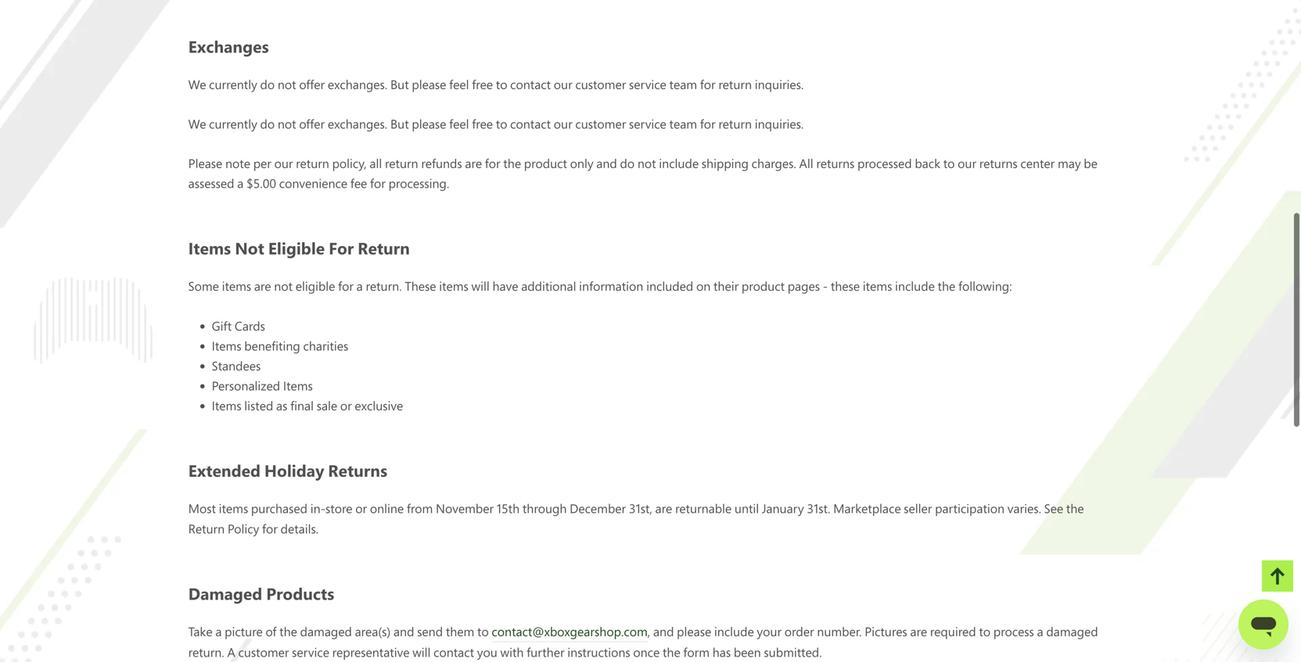 Task type: locate. For each thing, give the bounding box(es) containing it.
return. down "take"
[[188, 644, 224, 661]]

product inside please note per our return policy, all return refunds are for the product only and do not include shipping charges. all returns processed back to our returns center may be assessed a $5.00 convenience fee for processing.
[[524, 155, 567, 172]]

1 currently from the top
[[209, 76, 257, 93]]

1 vertical spatial include
[[895, 278, 935, 295]]

damaged right process
[[1046, 624, 1098, 640]]

assessed
[[188, 175, 234, 192]]

exchanges
[[188, 35, 269, 57]]

these
[[405, 278, 436, 295]]

the left form
[[663, 644, 681, 661]]

some
[[188, 278, 219, 295]]

damaged
[[188, 583, 262, 605]]

1 offer from the top
[[299, 76, 325, 93]]

$5.00
[[247, 175, 276, 192]]

them
[[446, 624, 474, 640]]

varies.
[[1008, 501, 1041, 517]]

items right these
[[863, 278, 892, 295]]

the inside please note per our return policy, all return refunds are for the product only and do not include shipping charges. all returns processed back to our returns center may be assessed a $5.00 convenience fee for processing.
[[503, 155, 521, 172]]

we currently do not offer exchanges. but please feel free to contact our customer service team for return inquiries.
[[188, 76, 804, 93], [188, 115, 804, 132]]

1 horizontal spatial will
[[471, 278, 490, 295]]

of
[[266, 624, 277, 640]]

or right sale
[[340, 398, 352, 414]]

and inside , and please include your order number. pictures are required to process a damaged return. a customer service representative will contact you with further instructions once the form has been submitted.
[[653, 624, 674, 640]]

2 vertical spatial contact
[[434, 644, 474, 661]]

through
[[523, 501, 567, 517]]

1 vertical spatial will
[[413, 644, 431, 661]]

will
[[471, 278, 490, 295], [413, 644, 431, 661]]

0 vertical spatial return
[[358, 237, 410, 260]]

2 exchanges. from the top
[[328, 115, 388, 132]]

include up has
[[714, 624, 754, 640]]

these
[[831, 278, 860, 295]]

0 vertical spatial but
[[390, 76, 409, 93]]

or right store
[[355, 501, 367, 517]]

1 vertical spatial free
[[472, 115, 493, 132]]

and right "only"
[[596, 155, 617, 172]]

include
[[659, 155, 699, 172], [895, 278, 935, 295], [714, 624, 754, 640]]

once
[[633, 644, 660, 661]]

return. left the these
[[366, 278, 402, 295]]

1 vertical spatial team
[[669, 115, 697, 132]]

0 vertical spatial team
[[669, 76, 697, 93]]

0 vertical spatial product
[[524, 155, 567, 172]]

2 vertical spatial customer
[[238, 644, 289, 661]]

will left have
[[471, 278, 490, 295]]

a right process
[[1037, 624, 1044, 640]]

has
[[713, 644, 731, 661]]

a down note
[[237, 175, 244, 192]]

your
[[757, 624, 782, 640]]

feel
[[449, 76, 469, 93], [449, 115, 469, 132]]

2 offer from the top
[[299, 115, 325, 132]]

please
[[412, 76, 446, 93], [412, 115, 446, 132], [677, 624, 711, 640]]

product right their
[[742, 278, 785, 295]]

0 vertical spatial will
[[471, 278, 490, 295]]

0 vertical spatial customer
[[575, 76, 626, 93]]

damaged
[[300, 624, 352, 640], [1046, 624, 1098, 640]]

pictures
[[865, 624, 907, 640]]

to
[[496, 76, 507, 93], [496, 115, 507, 132], [944, 155, 955, 172], [477, 624, 489, 640], [979, 624, 991, 640]]

include right these
[[895, 278, 935, 295]]

1 vertical spatial offer
[[299, 115, 325, 132]]

items down 'personalized'
[[212, 398, 241, 414]]

0 horizontal spatial return
[[188, 521, 225, 537]]

2 free from the top
[[472, 115, 493, 132]]

items right some at left
[[222, 278, 251, 295]]

0 horizontal spatial will
[[413, 644, 431, 661]]

we
[[188, 76, 206, 93], [188, 115, 206, 132]]

and left send at bottom left
[[394, 624, 414, 640]]

participation
[[935, 501, 1005, 517]]

do inside please note per our return policy, all return refunds are for the product only and do not include shipping charges. all returns processed back to our returns center may be assessed a $5.00 convenience fee for processing.
[[620, 155, 635, 172]]

or
[[340, 398, 352, 414], [355, 501, 367, 517]]

0 vertical spatial please
[[412, 76, 446, 93]]

0 vertical spatial contact
[[510, 76, 551, 93]]

the right of
[[279, 624, 297, 640]]

1 horizontal spatial include
[[714, 624, 754, 640]]

returnable
[[675, 501, 732, 517]]

1 horizontal spatial or
[[355, 501, 367, 517]]

refunds
[[421, 155, 462, 172]]

0 vertical spatial or
[[340, 398, 352, 414]]

do right "only"
[[620, 155, 635, 172]]

products
[[266, 583, 334, 605]]

return.
[[366, 278, 402, 295], [188, 644, 224, 661]]

1 horizontal spatial product
[[742, 278, 785, 295]]

1 vertical spatial feel
[[449, 115, 469, 132]]

are right 31st, at the bottom
[[655, 501, 672, 517]]

picture
[[225, 624, 263, 640]]

for
[[700, 76, 716, 93], [700, 115, 716, 132], [485, 155, 501, 172], [370, 175, 386, 192], [338, 278, 354, 295], [262, 521, 278, 537]]

1 horizontal spatial returns
[[979, 155, 1018, 172]]

currently
[[209, 76, 257, 93], [209, 115, 257, 132]]

1 horizontal spatial return.
[[366, 278, 402, 295]]

currently up note
[[209, 115, 257, 132]]

return
[[719, 76, 752, 93], [719, 115, 752, 132], [296, 155, 329, 172], [385, 155, 418, 172]]

1 vertical spatial contact
[[510, 115, 551, 132]]

return right for in the top of the page
[[358, 237, 410, 260]]

1 vertical spatial return.
[[188, 644, 224, 661]]

the right see
[[1066, 501, 1084, 517]]

0 vertical spatial we currently do not offer exchanges. but please feel free to contact our customer service team for return inquiries.
[[188, 76, 804, 93]]

2 returns from the left
[[979, 155, 1018, 172]]

order
[[785, 624, 814, 640]]

the
[[503, 155, 521, 172], [938, 278, 956, 295], [1066, 501, 1084, 517], [279, 624, 297, 640], [663, 644, 681, 661]]

damaged down "products"
[[300, 624, 352, 640]]

do
[[260, 76, 275, 93], [260, 115, 275, 132], [620, 155, 635, 172]]

returns left center
[[979, 155, 1018, 172]]

1 vertical spatial do
[[260, 115, 275, 132]]

0 horizontal spatial damaged
[[300, 624, 352, 640]]

not
[[278, 76, 296, 93], [278, 115, 296, 132], [638, 155, 656, 172], [274, 278, 293, 295]]

1 vertical spatial exchanges.
[[328, 115, 388, 132]]

and
[[596, 155, 617, 172], [394, 624, 414, 640], [653, 624, 674, 640]]

2 horizontal spatial and
[[653, 624, 674, 640]]

contact
[[510, 76, 551, 93], [510, 115, 551, 132], [434, 644, 474, 661]]

we down exchanges in the top of the page
[[188, 76, 206, 93]]

items up "policy"
[[219, 501, 248, 517]]

1 horizontal spatial and
[[596, 155, 617, 172]]

0 horizontal spatial or
[[340, 398, 352, 414]]

return down most
[[188, 521, 225, 537]]

2 vertical spatial do
[[620, 155, 635, 172]]

free
[[472, 76, 493, 93], [472, 115, 493, 132]]

0 vertical spatial feel
[[449, 76, 469, 93]]

but
[[390, 76, 409, 93], [390, 115, 409, 132]]

1 but from the top
[[390, 76, 409, 93]]

to inside please note per our return policy, all return refunds are for the product only and do not include shipping charges. all returns processed back to our returns center may be assessed a $5.00 convenience fee for processing.
[[944, 155, 955, 172]]

send
[[417, 624, 443, 640]]

0 horizontal spatial include
[[659, 155, 699, 172]]

returns
[[816, 155, 855, 172], [979, 155, 1018, 172]]

1 vertical spatial inquiries.
[[755, 115, 804, 132]]

do down exchanges in the top of the page
[[260, 76, 275, 93]]

offer
[[299, 76, 325, 93], [299, 115, 325, 132]]

1 vertical spatial but
[[390, 115, 409, 132]]

take
[[188, 624, 213, 640]]

included
[[646, 278, 693, 295]]

returns right all
[[816, 155, 855, 172]]

exclusive
[[355, 398, 403, 414]]

include inside please note per our return policy, all return refunds are for the product only and do not include shipping charges. all returns processed back to our returns center may be assessed a $5.00 convenience fee for processing.
[[659, 155, 699, 172]]

see
[[1044, 501, 1063, 517]]

their
[[714, 278, 739, 295]]

service
[[629, 76, 667, 93], [629, 115, 667, 132], [292, 644, 329, 661]]

1 vertical spatial currently
[[209, 115, 257, 132]]

2 damaged from the left
[[1046, 624, 1098, 640]]

further
[[527, 644, 565, 661]]

0 horizontal spatial return.
[[188, 644, 224, 661]]

our
[[554, 76, 573, 93], [554, 115, 573, 132], [274, 155, 293, 172], [958, 155, 977, 172]]

2 horizontal spatial include
[[895, 278, 935, 295]]

0 horizontal spatial and
[[394, 624, 414, 640]]

1 vertical spatial or
[[355, 501, 367, 517]]

a
[[237, 175, 244, 192], [357, 278, 363, 295], [215, 624, 222, 640], [1037, 624, 1044, 640]]

exchanges.
[[328, 76, 388, 93], [328, 115, 388, 132]]

extended holiday returns
[[188, 460, 388, 482]]

0 vertical spatial offer
[[299, 76, 325, 93]]

product
[[524, 155, 567, 172], [742, 278, 785, 295]]

0 vertical spatial free
[[472, 76, 493, 93]]

0 horizontal spatial product
[[524, 155, 567, 172]]

1 horizontal spatial damaged
[[1046, 624, 1098, 640]]

0 vertical spatial include
[[659, 155, 699, 172]]

0 horizontal spatial returns
[[816, 155, 855, 172]]

1 vertical spatial return
[[188, 521, 225, 537]]

1 vertical spatial please
[[412, 115, 446, 132]]

0 vertical spatial we
[[188, 76, 206, 93]]

will down the take a picture of the damaged area(s) and send them to contact@xboxgearshop.com
[[413, 644, 431, 661]]

1 vertical spatial we
[[188, 115, 206, 132]]

the left "only"
[[503, 155, 521, 172]]

1 vertical spatial customer
[[575, 115, 626, 132]]

a right eligible
[[357, 278, 363, 295]]

2 we from the top
[[188, 115, 206, 132]]

1 vertical spatial we currently do not offer exchanges. but please feel free to contact our customer service team for return inquiries.
[[188, 115, 804, 132]]

2 inquiries. from the top
[[755, 115, 804, 132]]

area(s)
[[355, 624, 391, 640]]

pages
[[788, 278, 820, 295]]

are right pictures
[[910, 624, 927, 640]]

do up per
[[260, 115, 275, 132]]

gift cards items benefiting charities standees personalized items items listed as final sale or exclusive
[[212, 318, 403, 414]]

customer inside , and please include your order number. pictures are required to process a damaged return. a customer service representative will contact you with further instructions once the form has been submitted.
[[238, 644, 289, 661]]

are inside please note per our return policy, all return refunds are for the product only and do not include shipping charges. all returns processed back to our returns center may be assessed a $5.00 convenience fee for processing.
[[465, 155, 482, 172]]

2 vertical spatial include
[[714, 624, 754, 640]]

we up please
[[188, 115, 206, 132]]

service inside , and please include your order number. pictures are required to process a damaged return. a customer service representative will contact you with further instructions once the form has been submitted.
[[292, 644, 329, 661]]

0 vertical spatial inquiries.
[[755, 76, 804, 93]]

and right ,
[[653, 624, 674, 640]]

please inside , and please include your order number. pictures are required to process a damaged return. a customer service representative will contact you with further instructions once the form has been submitted.
[[677, 624, 711, 640]]

0 vertical spatial exchanges.
[[328, 76, 388, 93]]

customer
[[575, 76, 626, 93], [575, 115, 626, 132], [238, 644, 289, 661]]

0 vertical spatial currently
[[209, 76, 257, 93]]

include left shipping at right
[[659, 155, 699, 172]]

are right refunds
[[465, 155, 482, 172]]

to inside , and please include your order number. pictures are required to process a damaged return. a customer service representative will contact you with further instructions once the form has been submitted.
[[979, 624, 991, 640]]

,
[[648, 624, 650, 640]]

2 vertical spatial please
[[677, 624, 711, 640]]

product left "only"
[[524, 155, 567, 172]]

2 vertical spatial service
[[292, 644, 329, 661]]

all
[[799, 155, 814, 172]]

0 vertical spatial return.
[[366, 278, 402, 295]]

holiday
[[264, 460, 324, 482]]

currently down exchanges in the top of the page
[[209, 76, 257, 93]]

fee
[[350, 175, 367, 192]]

submitted.
[[764, 644, 822, 661]]

online
[[370, 501, 404, 517]]

damaged inside , and please include your order number. pictures are required to process a damaged return. a customer service representative will contact you with further instructions once the form has been submitted.
[[1046, 624, 1098, 640]]

been
[[734, 644, 761, 661]]

1 vertical spatial product
[[742, 278, 785, 295]]



Task type: vqa. For each thing, say whether or not it's contained in the screenshot.
rightmost 8pm
no



Task type: describe. For each thing, give the bounding box(es) containing it.
returns
[[328, 460, 388, 482]]

on
[[696, 278, 711, 295]]

1 we from the top
[[188, 76, 206, 93]]

items right the these
[[439, 278, 469, 295]]

0 vertical spatial service
[[629, 76, 667, 93]]

1 damaged from the left
[[300, 624, 352, 640]]

2 but from the top
[[390, 115, 409, 132]]

instructions
[[568, 644, 630, 661]]

0 vertical spatial do
[[260, 76, 275, 93]]

15th
[[497, 501, 520, 517]]

most
[[188, 501, 216, 517]]

be
[[1084, 155, 1098, 172]]

number.
[[817, 624, 862, 640]]

form
[[683, 644, 710, 661]]

the inside most items purchased in-store or online from november 15th through december 31st, are returnable until january 31st. marketplace seller participation varies. see the return policy for details.
[[1066, 501, 1084, 517]]

items not eligible for return
[[188, 237, 410, 260]]

please note per our return policy, all return refunds are for the product only and do not include shipping charges. all returns processed back to our returns center may be assessed a $5.00 convenience fee for processing.
[[188, 155, 1098, 192]]

a
[[227, 644, 235, 661]]

extended
[[188, 460, 261, 482]]

representative
[[332, 644, 410, 661]]

have
[[493, 278, 518, 295]]

items inside most items purchased in-store or online from november 15th through december 31st, are returnable until january 31st. marketplace seller participation varies. see the return policy for details.
[[219, 501, 248, 517]]

items up final
[[283, 378, 313, 394]]

marketplace
[[833, 501, 901, 517]]

listed
[[244, 398, 273, 414]]

from
[[407, 501, 433, 517]]

in-
[[310, 501, 326, 517]]

following:
[[959, 278, 1012, 295]]

eligible
[[268, 237, 325, 260]]

shipping
[[702, 155, 749, 172]]

gift
[[212, 318, 232, 334]]

eligible
[[296, 278, 335, 295]]

seller
[[904, 501, 932, 517]]

only
[[570, 155, 594, 172]]

required
[[930, 624, 976, 640]]

january
[[762, 501, 804, 517]]

per
[[253, 155, 271, 172]]

1 vertical spatial service
[[629, 115, 667, 132]]

personalized
[[212, 378, 280, 394]]

return. inside , and please include your order number. pictures are required to process a damaged return. a customer service representative will contact you with further instructions once the form has been submitted.
[[188, 644, 224, 661]]

1 free from the top
[[472, 76, 493, 93]]

31st,
[[629, 501, 652, 517]]

1 team from the top
[[669, 76, 697, 93]]

and inside please note per our return policy, all return refunds are for the product only and do not include shipping charges. all returns processed back to our returns center may be assessed a $5.00 convenience fee for processing.
[[596, 155, 617, 172]]

details.
[[281, 521, 319, 537]]

or inside gift cards items benefiting charities standees personalized items items listed as final sale or exclusive
[[340, 398, 352, 414]]

processed
[[858, 155, 912, 172]]

all
[[370, 155, 382, 172]]

a right "take"
[[215, 624, 222, 640]]

31st.
[[807, 501, 831, 517]]

not
[[235, 237, 264, 260]]

december
[[570, 501, 626, 517]]

processing.
[[389, 175, 449, 192]]

contact@xboxgearshop.com link
[[492, 622, 648, 643]]

items down gift
[[212, 338, 241, 354]]

may
[[1058, 155, 1081, 172]]

not inside please note per our return policy, all return refunds are for the product only and do not include shipping charges. all returns processed back to our returns center may be assessed a $5.00 convenience fee for processing.
[[638, 155, 656, 172]]

1 horizontal spatial return
[[358, 237, 410, 260]]

items up some at left
[[188, 237, 231, 260]]

2 we currently do not offer exchanges. but please feel free to contact our customer service team for return inquiries. from the top
[[188, 115, 804, 132]]

a inside please note per our return policy, all return refunds are for the product only and do not include shipping charges. all returns processed back to our returns center may be assessed a $5.00 convenience fee for processing.
[[237, 175, 244, 192]]

a inside , and please include your order number. pictures are required to process a damaged return. a customer service representative will contact you with further instructions once the form has been submitted.
[[1037, 624, 1044, 640]]

for inside most items purchased in-store or online from november 15th through december 31st, are returnable until january 31st. marketplace seller participation varies. see the return policy for details.
[[262, 521, 278, 537]]

1 feel from the top
[[449, 76, 469, 93]]

note
[[225, 155, 250, 172]]

contact@xboxgearshop.com
[[492, 624, 648, 640]]

process
[[994, 624, 1034, 640]]

purchased
[[251, 501, 308, 517]]

additional
[[521, 278, 576, 295]]

back
[[915, 155, 941, 172]]

go to top image
[[1270, 568, 1286, 586]]

charities
[[303, 338, 348, 354]]

until
[[735, 501, 759, 517]]

1 returns from the left
[[816, 155, 855, 172]]

as
[[276, 398, 287, 414]]

are inside , and please include your order number. pictures are required to process a damaged return. a customer service representative will contact you with further instructions once the form has been submitted.
[[910, 624, 927, 640]]

sale
[[317, 398, 337, 414]]

most items purchased in-store or online from november 15th through december 31st, are returnable until january 31st. marketplace seller participation varies. see the return policy for details.
[[188, 501, 1084, 537]]

policy
[[228, 521, 259, 537]]

damaged products
[[188, 583, 334, 605]]

final
[[290, 398, 314, 414]]

or inside most items purchased in-store or online from november 15th through december 31st, are returnable until january 31st. marketplace seller participation varies. see the return policy for details.
[[355, 501, 367, 517]]

center
[[1021, 155, 1055, 172]]

charges.
[[752, 155, 796, 172]]

for
[[329, 237, 354, 260]]

november
[[436, 501, 494, 517]]

with
[[500, 644, 524, 661]]

1 exchanges. from the top
[[328, 76, 388, 93]]

are inside most items purchased in-store or online from november 15th through december 31st, are returnable until january 31st. marketplace seller participation varies. see the return policy for details.
[[655, 501, 672, 517]]

2 feel from the top
[[449, 115, 469, 132]]

the inside , and please include your order number. pictures are required to process a damaged return. a customer service representative will contact you with further instructions once the form has been submitted.
[[663, 644, 681, 661]]

will inside , and please include your order number. pictures are required to process a damaged return. a customer service representative will contact you with further instructions once the form has been submitted.
[[413, 644, 431, 661]]

please
[[188, 155, 222, 172]]

1 we currently do not offer exchanges. but please feel free to contact our customer service team for return inquiries. from the top
[[188, 76, 804, 93]]

you
[[477, 644, 497, 661]]

, and please include your order number. pictures are required to process a damaged return. a customer service representative will contact you with further instructions once the form has been submitted.
[[188, 624, 1098, 661]]

store
[[326, 501, 353, 517]]

include inside , and please include your order number. pictures are required to process a damaged return. a customer service representative will contact you with further instructions once the form has been submitted.
[[714, 624, 754, 640]]

standees
[[212, 358, 261, 374]]

2 team from the top
[[669, 115, 697, 132]]

cards
[[235, 318, 265, 334]]

information
[[579, 278, 643, 295]]

the left following:
[[938, 278, 956, 295]]

return inside most items purchased in-store or online from november 15th through december 31st, are returnable until january 31st. marketplace seller participation varies. see the return policy for details.
[[188, 521, 225, 537]]

are down not
[[254, 278, 271, 295]]

1 inquiries. from the top
[[755, 76, 804, 93]]

take a picture of the damaged area(s) and send them to contact@xboxgearshop.com
[[188, 624, 648, 640]]

2 currently from the top
[[209, 115, 257, 132]]

contact inside , and please include your order number. pictures are required to process a damaged return. a customer service representative will contact you with further instructions once the form has been submitted.
[[434, 644, 474, 661]]

-
[[823, 278, 828, 295]]



